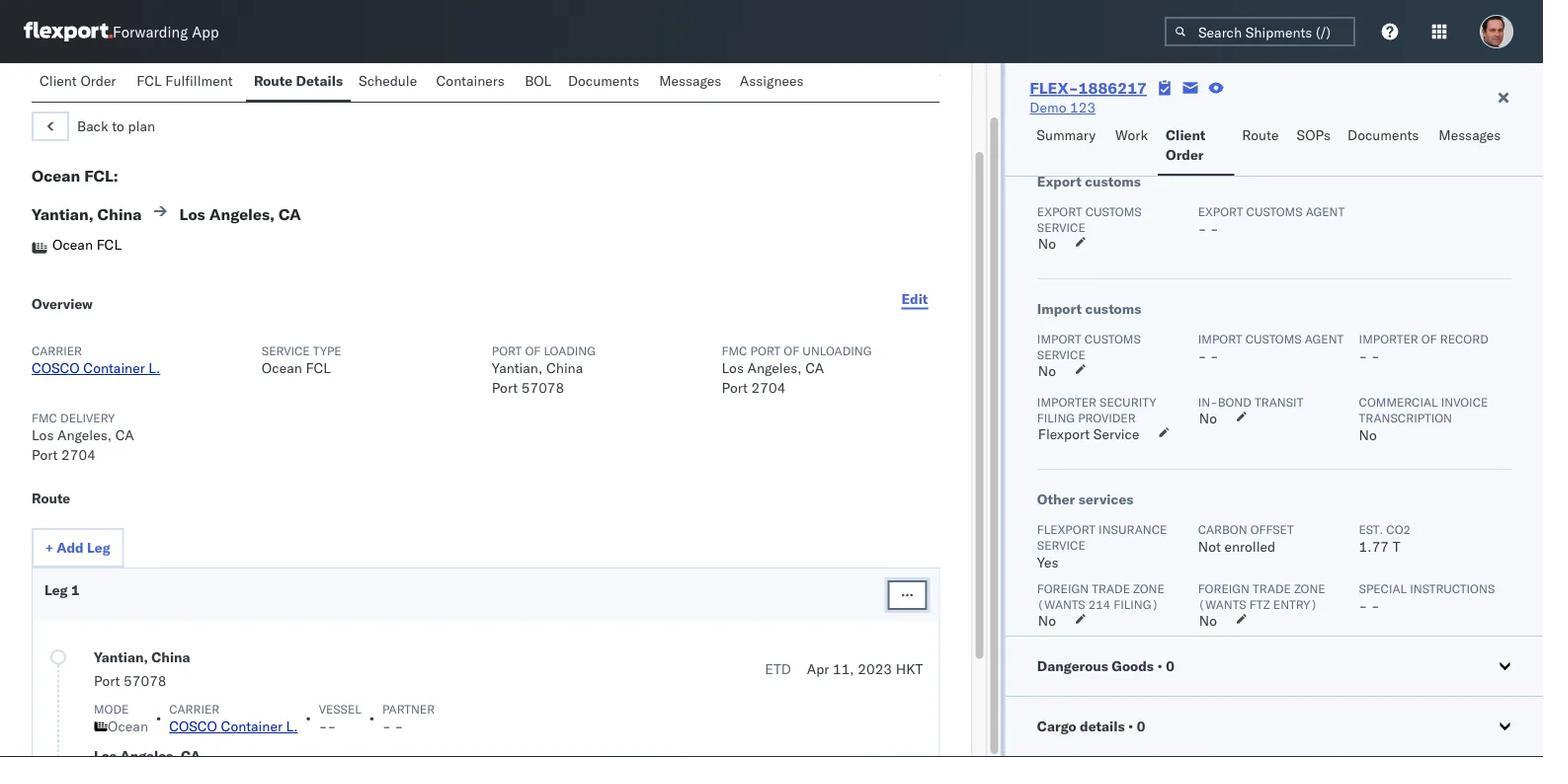 Task type: locate. For each thing, give the bounding box(es) containing it.
l. inside the • carrier cosco container l. • vessel --
[[286, 718, 298, 736]]

of for china
[[525, 343, 541, 358]]

1 horizontal spatial cosco
[[169, 718, 217, 736]]

client down flexport. image on the top left of page
[[40, 72, 77, 89]]

1 vertical spatial 57078
[[124, 673, 166, 690]]

1 horizontal spatial l.
[[286, 718, 298, 736]]

0 vertical spatial 2704
[[751, 379, 786, 397]]

(wants inside foreign trade zone (wants 214 filing)
[[1037, 597, 1085, 612]]

client order button up back
[[32, 63, 129, 102]]

order inside client order
[[1166, 146, 1204, 164]]

1 vertical spatial service
[[1093, 426, 1139, 443]]

(wants left 214
[[1037, 597, 1085, 612]]

import
[[1037, 300, 1081, 318], [1037, 331, 1081, 346], [1198, 331, 1242, 346]]

no up dangerous
[[1038, 613, 1056, 630]]

fcl fulfillment
[[137, 72, 233, 89]]

0 horizontal spatial documents
[[568, 72, 639, 89]]

0 horizontal spatial messages button
[[651, 63, 732, 102]]

client order up back
[[40, 72, 116, 89]]

•
[[1157, 658, 1162, 675], [156, 710, 161, 728], [306, 710, 311, 728], [369, 710, 374, 728], [1128, 718, 1133, 736]]

0 vertical spatial 0
[[1165, 658, 1174, 675]]

yantian, for yantian, china port 57078
[[94, 649, 148, 666]]

importer up filing
[[1037, 395, 1096, 409]]

57078 down the loading
[[521, 379, 564, 397]]

0 horizontal spatial zone
[[1133, 581, 1164, 596]]

1886217
[[1078, 78, 1147, 98]]

carrier
[[32, 343, 82, 358], [169, 702, 220, 717]]

cosco down yantian, china port 57078
[[169, 718, 217, 736]]

customs
[[1084, 173, 1140, 190], [1085, 204, 1141, 219], [1246, 204, 1302, 219], [1085, 300, 1141, 318], [1084, 331, 1140, 346], [1245, 331, 1301, 346]]

import for import customs service
[[1037, 331, 1081, 346]]

2023
[[858, 661, 892, 678]]

fcl
[[137, 72, 162, 89], [96, 236, 122, 253], [306, 360, 331, 377]]

apr 11, 2023 hkt
[[807, 661, 923, 678]]

0 vertical spatial leg
[[87, 539, 110, 557]]

angeles,
[[209, 205, 275, 224], [747, 360, 802, 377], [57, 427, 112, 444]]

summary button
[[1029, 118, 1108, 176]]

2 vertical spatial route
[[32, 490, 70, 507]]

cosco up delivery
[[32, 360, 80, 377]]

mode
[[94, 702, 129, 717]]

1 vertical spatial client order button
[[1158, 118, 1234, 176]]

client order right work "button"
[[1166, 126, 1206, 164]]

importer inside importer of record - -
[[1359, 331, 1418, 346]]

client for left client order button
[[40, 72, 77, 89]]

fmc inside fmc port of unloading los angeles, ca port 2704
[[722, 343, 747, 358]]

0 horizontal spatial yantian,
[[32, 205, 93, 224]]

of left the unloading
[[784, 343, 799, 358]]

bond
[[1217, 395, 1251, 409]]

china inside "port of loading yantian, china port 57078"
[[546, 360, 583, 377]]

service up yes
[[1037, 538, 1085, 553]]

0 vertical spatial messages button
[[651, 63, 732, 102]]

import down import customs
[[1037, 331, 1081, 346]]

0 vertical spatial 57078
[[521, 379, 564, 397]]

2 vertical spatial angeles,
[[57, 427, 112, 444]]

0 horizontal spatial 57078
[[124, 673, 166, 690]]

fmc for port
[[32, 410, 57, 425]]

1 vertical spatial china
[[546, 360, 583, 377]]

0 horizontal spatial fmc
[[32, 410, 57, 425]]

china inside yantian, china port 57078
[[151, 649, 190, 666]]

2 vertical spatial los
[[32, 427, 54, 444]]

0 right details
[[1136, 718, 1145, 736]]

1 vertical spatial cosco container l. link
[[169, 718, 298, 736]]

1 horizontal spatial documents
[[1348, 126, 1419, 144]]

flexport. image
[[24, 22, 113, 41]]

0 horizontal spatial documents button
[[560, 63, 651, 102]]

no up filing
[[1038, 363, 1056, 380]]

1 horizontal spatial fmc
[[722, 343, 747, 358]]

2 zone from the left
[[1294, 581, 1325, 596]]

documents button
[[560, 63, 651, 102], [1340, 118, 1431, 176]]

yantian, china
[[32, 205, 142, 224]]

leg 1
[[44, 582, 80, 599]]

1 horizontal spatial carrier
[[169, 702, 220, 717]]

2 (wants from the left
[[1198, 597, 1246, 612]]

1 service from the top
[[1037, 220, 1085, 235]]

0 vertical spatial route
[[254, 72, 293, 89]]

0 horizontal spatial client
[[40, 72, 77, 89]]

route left details
[[254, 72, 293, 89]]

yantian,
[[32, 205, 93, 224], [492, 360, 543, 377], [94, 649, 148, 666]]

documents for the left documents button
[[568, 72, 639, 89]]

trade inside foreign trade zone (wants ftz entry)
[[1252, 581, 1291, 596]]

fmc
[[722, 343, 747, 358], [32, 410, 57, 425]]

import inside import customs agent - -
[[1198, 331, 1242, 346]]

1 horizontal spatial 0
[[1165, 658, 1174, 675]]

fmc inside fmc delivery los angeles, ca port 2704
[[32, 410, 57, 425]]

fcl inside service type ocean fcl
[[306, 360, 331, 377]]

(wants inside foreign trade zone (wants ftz entry)
[[1198, 597, 1246, 612]]

0
[[1165, 658, 1174, 675], [1136, 718, 1145, 736]]

0 horizontal spatial ca
[[115, 427, 134, 444]]

0 vertical spatial container
[[83, 360, 145, 377]]

57078
[[521, 379, 564, 397], [124, 673, 166, 690]]

import inside import customs service
[[1037, 331, 1081, 346]]

cosco inside the • carrier cosco container l. • vessel --
[[169, 718, 217, 736]]

filing)
[[1113, 597, 1158, 612]]

1 horizontal spatial 57078
[[521, 379, 564, 397]]

zone
[[1133, 581, 1164, 596], [1294, 581, 1325, 596]]

ftz
[[1249, 597, 1270, 612]]

trade for ftz
[[1252, 581, 1291, 596]]

loading
[[544, 343, 596, 358]]

2 horizontal spatial service
[[1093, 426, 1139, 443]]

0 vertical spatial china
[[97, 205, 142, 224]]

0 horizontal spatial cosco
[[32, 360, 80, 377]]

commercial
[[1359, 395, 1438, 409]]

fmc delivery los angeles, ca port 2704
[[32, 410, 134, 464]]

1.77
[[1359, 538, 1389, 556]]

customs inside import customs agent - -
[[1245, 331, 1301, 346]]

1 vertical spatial flexport
[[1037, 522, 1095, 537]]

angeles, inside fmc delivery los angeles, ca port 2704
[[57, 427, 112, 444]]

0 horizontal spatial carrier
[[32, 343, 82, 358]]

1 horizontal spatial china
[[151, 649, 190, 666]]

0 vertical spatial documents
[[568, 72, 639, 89]]

1 horizontal spatial of
[[784, 343, 799, 358]]

customs up export customs service
[[1084, 173, 1140, 190]]

2704 inside fmc delivery los angeles, ca port 2704
[[61, 447, 96, 464]]

of inside importer of record - -
[[1421, 331, 1437, 346]]

0 vertical spatial client order button
[[32, 63, 129, 102]]

services
[[1078, 491, 1133, 508]]

0 vertical spatial client
[[40, 72, 77, 89]]

foreign down yes
[[1037, 581, 1088, 596]]

• partner - -
[[369, 702, 435, 736]]

bol
[[525, 72, 551, 89]]

ocean for ocean
[[108, 718, 148, 736]]

1 vertical spatial order
[[1166, 146, 1204, 164]]

1 vertical spatial l.
[[286, 718, 298, 736]]

1 vertical spatial 0
[[1136, 718, 1145, 736]]

no
[[1038, 235, 1056, 252], [1038, 363, 1056, 380], [1199, 410, 1217, 427], [1359, 427, 1377, 444], [1038, 613, 1056, 630], [1199, 613, 1217, 630]]

1 horizontal spatial leg
[[87, 539, 110, 557]]

1 horizontal spatial messages button
[[1431, 118, 1512, 176]]

customs inside the export customs agent - -
[[1246, 204, 1302, 219]]

export customs agent - -
[[1198, 204, 1344, 238]]

0 horizontal spatial container
[[83, 360, 145, 377]]

client order button right work
[[1158, 118, 1234, 176]]

service for export customs agent - -
[[1037, 220, 1085, 235]]

2 horizontal spatial ca
[[805, 360, 824, 377]]

documents right bol "button"
[[568, 72, 639, 89]]

port inside yantian, china port 57078
[[94, 673, 120, 690]]

foreign inside foreign trade zone (wants ftz entry)
[[1198, 581, 1249, 596]]

customs up 'transit'
[[1245, 331, 1301, 346]]

0 horizontal spatial los
[[32, 427, 54, 444]]

service left type
[[262, 343, 310, 358]]

0 vertical spatial flexport
[[1038, 426, 1089, 443]]

2 foreign from the left
[[1198, 581, 1249, 596]]

customs down export customs
[[1085, 204, 1141, 219]]

1 trade from the left
[[1091, 581, 1130, 596]]

no down foreign trade zone (wants ftz entry)
[[1199, 613, 1217, 630]]

0 horizontal spatial 0
[[1136, 718, 1145, 736]]

of inside "port of loading yantian, china port 57078"
[[525, 343, 541, 358]]

foreign for foreign trade zone (wants ftz entry)
[[1198, 581, 1249, 596]]

fcl down yantian, china
[[96, 236, 122, 253]]

documents button right bol
[[560, 63, 651, 102]]

2 vertical spatial ca
[[115, 427, 134, 444]]

1 vertical spatial agent
[[1304, 331, 1343, 346]]

2 horizontal spatial los
[[722, 360, 744, 377]]

carbon offset not enrolled
[[1198, 522, 1293, 556]]

los inside fmc port of unloading los angeles, ca port 2704
[[722, 360, 744, 377]]

customs down import customs
[[1084, 331, 1140, 346]]

• right vessel
[[369, 710, 374, 728]]

l.
[[149, 360, 160, 377], [286, 718, 298, 736]]

trade up 214
[[1091, 581, 1130, 596]]

of left record
[[1421, 331, 1437, 346]]

0 vertical spatial cosco
[[32, 360, 80, 377]]

export for export customs service
[[1037, 204, 1082, 219]]

customs for export customs
[[1084, 173, 1140, 190]]

agent for import customs agent - -
[[1304, 331, 1343, 346]]

zone up entry)
[[1294, 581, 1325, 596]]

0 horizontal spatial foreign
[[1037, 581, 1088, 596]]

work button
[[1108, 118, 1158, 176]]

ocean
[[32, 166, 80, 186], [52, 236, 93, 253], [262, 360, 302, 377], [108, 718, 148, 736]]

customs inside export customs service
[[1085, 204, 1141, 219]]

1 vertical spatial yantian,
[[492, 360, 543, 377]]

details
[[296, 72, 343, 89]]

route inside button
[[1242, 126, 1279, 144]]

1 horizontal spatial 2704
[[751, 379, 786, 397]]

zone up the filing)
[[1133, 581, 1164, 596]]

(wants for foreign trade zone (wants ftz entry)
[[1198, 597, 1246, 612]]

flexport insurance service yes
[[1037, 522, 1167, 572]]

customs for export customs agent - -
[[1246, 204, 1302, 219]]

record
[[1440, 331, 1488, 346]]

0 vertical spatial agent
[[1305, 204, 1344, 219]]

of left the loading
[[525, 343, 541, 358]]

messages button
[[651, 63, 732, 102], [1431, 118, 1512, 176]]

no down the transcription
[[1359, 427, 1377, 444]]

0 horizontal spatial (wants
[[1037, 597, 1085, 612]]

trade inside foreign trade zone (wants 214 filing)
[[1091, 581, 1130, 596]]

zone inside foreign trade zone (wants 214 filing)
[[1133, 581, 1164, 596]]

importer inside importer security filing provider
[[1037, 395, 1096, 409]]

1 horizontal spatial trade
[[1252, 581, 1291, 596]]

2 vertical spatial fcl
[[306, 360, 331, 377]]

no for foreign trade zone (wants ftz entry)
[[1199, 613, 1217, 630]]

export down export customs
[[1037, 204, 1082, 219]]

vessel
[[319, 702, 361, 717]]

flexport
[[1038, 426, 1089, 443], [1037, 522, 1095, 537]]

2 horizontal spatial route
[[1242, 126, 1279, 144]]

service inside import customs service
[[1037, 347, 1085, 362]]

export down route button
[[1198, 204, 1243, 219]]

importer up commercial
[[1359, 331, 1418, 346]]

0 vertical spatial los
[[179, 205, 205, 224]]

1 vertical spatial cosco
[[169, 718, 217, 736]]

0 vertical spatial order
[[80, 72, 116, 89]]

flexport down other
[[1037, 522, 1095, 537]]

leg
[[87, 539, 110, 557], [44, 582, 68, 599]]

57078 up 'mode'
[[124, 673, 166, 690]]

1 vertical spatial angeles,
[[747, 360, 802, 377]]

fcl up plan
[[137, 72, 162, 89]]

flexport down filing
[[1038, 426, 1089, 443]]

import up "in-"
[[1198, 331, 1242, 346]]

agent inside the export customs agent - -
[[1305, 204, 1344, 219]]

1 horizontal spatial route
[[254, 72, 293, 89]]

cosco container l. link
[[32, 360, 160, 377], [169, 718, 298, 736]]

0 vertical spatial ca
[[279, 205, 301, 224]]

0 vertical spatial service
[[262, 343, 310, 358]]

0 right goods
[[1165, 658, 1174, 675]]

2 horizontal spatial china
[[546, 360, 583, 377]]

service
[[262, 343, 310, 358], [1093, 426, 1139, 443], [1037, 538, 1085, 553]]

carrier down yantian, china port 57078
[[169, 702, 220, 717]]

export inside the export customs agent - -
[[1198, 204, 1243, 219]]

documents button right sops
[[1340, 118, 1431, 176]]

0 horizontal spatial cosco container l. link
[[32, 360, 160, 377]]

carrier down overview
[[32, 343, 82, 358]]

0 vertical spatial fmc
[[722, 343, 747, 358]]

service
[[1037, 220, 1085, 235], [1037, 347, 1085, 362]]

instructions
[[1409, 581, 1494, 596]]

yes
[[1037, 554, 1058, 572]]

1 zone from the left
[[1133, 581, 1164, 596]]

export inside export customs service
[[1037, 204, 1082, 219]]

zone inside foreign trade zone (wants ftz entry)
[[1294, 581, 1325, 596]]

• right 'mode'
[[156, 710, 161, 728]]

leg right add
[[87, 539, 110, 557]]

flexport inside the flexport insurance service yes
[[1037, 522, 1095, 537]]

agent inside import customs agent - -
[[1304, 331, 1343, 346]]

cosco inside carrier cosco container l.
[[32, 360, 80, 377]]

carbon
[[1198, 522, 1247, 537]]

export for export customs
[[1037, 173, 1081, 190]]

1 (wants from the left
[[1037, 597, 1085, 612]]

1 foreign from the left
[[1037, 581, 1088, 596]]

type
[[313, 343, 342, 358]]

documents
[[568, 72, 639, 89], [1348, 126, 1419, 144]]

service down import customs
[[1037, 347, 1085, 362]]

client right work
[[1166, 126, 1206, 144]]

customs down route button
[[1246, 204, 1302, 219]]

l. inside carrier cosco container l.
[[149, 360, 160, 377]]

1 vertical spatial fmc
[[32, 410, 57, 425]]

customs inside import customs service
[[1084, 331, 1140, 346]]

customs for import customs
[[1085, 300, 1141, 318]]

route left sops
[[1242, 126, 1279, 144]]

yantian, for yantian, china
[[32, 205, 93, 224]]

client for the bottommost client order button
[[1166, 126, 1206, 144]]

2 horizontal spatial angeles,
[[747, 360, 802, 377]]

2 horizontal spatial yantian,
[[492, 360, 543, 377]]

(wants
[[1037, 597, 1085, 612], [1198, 597, 1246, 612]]

1 horizontal spatial ca
[[279, 205, 301, 224]]

• carrier cosco container l. • vessel --
[[156, 702, 361, 736]]

agent for export customs agent - -
[[1305, 204, 1344, 219]]

no down "in-"
[[1199, 410, 1217, 427]]

• right goods
[[1157, 658, 1162, 675]]

1 horizontal spatial foreign
[[1198, 581, 1249, 596]]

no for export customs service
[[1038, 235, 1056, 252]]

carrier inside carrier cosco container l.
[[32, 343, 82, 358]]

goods
[[1111, 658, 1153, 675]]

foreign up ftz
[[1198, 581, 1249, 596]]

yantian, inside yantian, china port 57078
[[94, 649, 148, 666]]

0 vertical spatial importer
[[1359, 331, 1418, 346]]

cosco
[[32, 360, 80, 377], [169, 718, 217, 736]]

zone for filing)
[[1133, 581, 1164, 596]]

0 horizontal spatial importer
[[1037, 395, 1096, 409]]

partner
[[382, 702, 435, 717]]

2 service from the top
[[1037, 347, 1085, 362]]

messages
[[659, 72, 721, 89], [1439, 126, 1501, 144]]

of for -
[[1421, 331, 1437, 346]]

route
[[254, 72, 293, 89], [1242, 126, 1279, 144], [32, 490, 70, 507]]

china
[[97, 205, 142, 224], [546, 360, 583, 377], [151, 649, 190, 666]]

(wants left ftz
[[1198, 597, 1246, 612]]

service inside export customs service
[[1037, 220, 1085, 235]]

1 horizontal spatial documents button
[[1340, 118, 1431, 176]]

importer for -
[[1359, 331, 1418, 346]]

foreign trade zone (wants ftz entry)
[[1198, 581, 1325, 612]]

trade for 214
[[1091, 581, 1130, 596]]

documents right sops
[[1348, 126, 1419, 144]]

trade up ftz
[[1252, 581, 1291, 596]]

0 horizontal spatial fcl
[[96, 236, 122, 253]]

2704 inside fmc port of unloading los angeles, ca port 2704
[[751, 379, 786, 397]]

leg left 1
[[44, 582, 68, 599]]

zone for entry)
[[1294, 581, 1325, 596]]

0 horizontal spatial angeles,
[[57, 427, 112, 444]]

order up back
[[80, 72, 116, 89]]

0 vertical spatial l.
[[149, 360, 160, 377]]

route details button
[[246, 63, 351, 102]]

service for import customs agent - -
[[1037, 347, 1085, 362]]

trade
[[1091, 581, 1130, 596], [1252, 581, 1291, 596]]

no down export customs service
[[1038, 235, 1056, 252]]

service down provider on the right of page
[[1093, 426, 1139, 443]]

fcl:
[[84, 166, 118, 186]]

0 horizontal spatial trade
[[1091, 581, 1130, 596]]

• inside • partner - -
[[369, 710, 374, 728]]

port inside fmc delivery los angeles, ca port 2704
[[32, 447, 58, 464]]

0 vertical spatial yantian,
[[32, 205, 93, 224]]

0 horizontal spatial client order
[[40, 72, 116, 89]]

2 trade from the left
[[1252, 581, 1291, 596]]

service down export customs
[[1037, 220, 1085, 235]]

order right work "button"
[[1166, 146, 1204, 164]]

fcl down type
[[306, 360, 331, 377]]

1 horizontal spatial importer
[[1359, 331, 1418, 346]]

0 for dangerous goods • 0
[[1165, 658, 1174, 675]]

1 vertical spatial client order
[[1166, 126, 1206, 164]]

export down summary
[[1037, 173, 1081, 190]]

carrier inside the • carrier cosco container l. • vessel --
[[169, 702, 220, 717]]

of
[[1421, 331, 1437, 346], [525, 343, 541, 358], [784, 343, 799, 358]]

1 vertical spatial route
[[1242, 126, 1279, 144]]

route up +
[[32, 490, 70, 507]]

yantian, china port 57078
[[94, 649, 190, 690]]

route inside "button"
[[254, 72, 293, 89]]

foreign inside foreign trade zone (wants 214 filing)
[[1037, 581, 1088, 596]]

1 vertical spatial carrier
[[169, 702, 220, 717]]

export
[[1037, 173, 1081, 190], [1037, 204, 1082, 219], [1198, 204, 1243, 219]]

customs up import customs service
[[1085, 300, 1141, 318]]

1 vertical spatial ca
[[805, 360, 824, 377]]

import up import customs service
[[1037, 300, 1081, 318]]



Task type: vqa. For each thing, say whether or not it's contained in the screenshot.


Task type: describe. For each thing, give the bounding box(es) containing it.
(wants for foreign trade zone (wants 214 filing)
[[1037, 597, 1085, 612]]

0 horizontal spatial leg
[[44, 582, 68, 599]]

t
[[1392, 538, 1400, 556]]

enrolled
[[1224, 538, 1275, 556]]

1 vertical spatial messages button
[[1431, 118, 1512, 176]]

transit
[[1254, 395, 1303, 409]]

est. co2 1.77 t
[[1359, 522, 1410, 556]]

port of loading yantian, china port 57078
[[492, 343, 596, 397]]

0 horizontal spatial client order button
[[32, 63, 129, 102]]

unloading
[[802, 343, 872, 358]]

no inside 'commercial invoice transcription no'
[[1359, 427, 1377, 444]]

• left vessel
[[306, 710, 311, 728]]

order for left client order button
[[80, 72, 116, 89]]

11,
[[833, 661, 854, 678]]

flexport for flexport insurance service yes
[[1037, 522, 1095, 537]]

summary
[[1037, 126, 1096, 144]]

other services
[[1037, 491, 1133, 508]]

los inside fmc delivery los angeles, ca port 2704
[[32, 427, 54, 444]]

ca inside fmc port of unloading los angeles, ca port 2704
[[805, 360, 824, 377]]

details
[[1079, 718, 1124, 736]]

customs for export customs service
[[1085, 204, 1141, 219]]

import customs agent - -
[[1198, 331, 1343, 365]]

work
[[1115, 126, 1148, 144]]

forwarding app link
[[24, 22, 219, 41]]

0 for cargo details • 0
[[1136, 718, 1145, 736]]

forwarding
[[113, 22, 188, 41]]

1 vertical spatial documents button
[[1340, 118, 1431, 176]]

1 horizontal spatial angeles,
[[209, 205, 275, 224]]

apr
[[807, 661, 829, 678]]

customs for import customs agent - -
[[1245, 331, 1301, 346]]

fcl inside 'button'
[[137, 72, 162, 89]]

0 horizontal spatial messages
[[659, 72, 721, 89]]

carrier cosco container l.
[[32, 343, 160, 377]]

route for route details
[[254, 72, 293, 89]]

214
[[1088, 597, 1110, 612]]

demo 123 link
[[1030, 98, 1096, 118]]

flexport for flexport service
[[1038, 426, 1089, 443]]

foreign for foreign trade zone (wants 214 filing)
[[1037, 581, 1088, 596]]

flexport service
[[1038, 426, 1139, 443]]

flex-1886217
[[1030, 78, 1147, 98]]

schedule
[[359, 72, 417, 89]]

containers button
[[428, 63, 517, 102]]

of inside fmc port of unloading los angeles, ca port 2704
[[784, 343, 799, 358]]

transcription
[[1359, 410, 1452, 425]]

leg inside button
[[87, 539, 110, 557]]

ocean inside service type ocean fcl
[[262, 360, 302, 377]]

dangerous
[[1037, 658, 1108, 675]]

etd
[[765, 661, 791, 678]]

foreign trade zone (wants 214 filing)
[[1037, 581, 1164, 612]]

container inside carrier cosco container l.
[[83, 360, 145, 377]]

123
[[1070, 99, 1096, 116]]

insurance
[[1098, 522, 1167, 537]]

demo
[[1030, 99, 1066, 116]]

special
[[1359, 581, 1406, 596]]

add
[[57, 539, 84, 557]]

fcl fulfillment button
[[129, 63, 246, 102]]

flex-
[[1030, 78, 1078, 98]]

import for import customs
[[1037, 300, 1081, 318]]

commercial invoice transcription no
[[1359, 395, 1488, 444]]

service type ocean fcl
[[262, 343, 342, 377]]

delivery
[[60, 410, 115, 425]]

angeles, inside fmc port of unloading los angeles, ca port 2704
[[747, 360, 802, 377]]

forwarding app
[[113, 22, 219, 41]]

+ add leg
[[45, 539, 110, 557]]

no for foreign trade zone (wants 214 filing)
[[1038, 613, 1056, 630]]

order for the bottommost client order button
[[1166, 146, 1204, 164]]

special instructions - -
[[1359, 581, 1494, 615]]

back
[[77, 118, 108, 135]]

export customs
[[1037, 173, 1140, 190]]

ocean for ocean fcl:
[[32, 166, 80, 186]]

fmc for angeles,
[[722, 343, 747, 358]]

in-bond transit
[[1198, 395, 1303, 409]]

assignees button
[[732, 63, 815, 102]]

ocean for ocean fcl
[[52, 236, 93, 253]]

provider
[[1077, 410, 1135, 425]]

+ add leg button
[[32, 529, 124, 568]]

no for in-bond transit
[[1199, 410, 1217, 427]]

service inside service type ocean fcl
[[262, 343, 310, 358]]

app
[[192, 22, 219, 41]]

ocean fcl
[[52, 236, 122, 253]]

china for yantian, china port 57078
[[151, 649, 190, 666]]

service inside the flexport insurance service yes
[[1037, 538, 1085, 553]]

ca inside fmc delivery los angeles, ca port 2704
[[115, 427, 134, 444]]

flex-1886217 link
[[1030, 78, 1147, 98]]

in-
[[1198, 395, 1217, 409]]

demo 123
[[1030, 99, 1096, 116]]

sops
[[1297, 126, 1331, 144]]

1 horizontal spatial los
[[179, 205, 205, 224]]

export customs service
[[1037, 204, 1141, 235]]

1 horizontal spatial client order
[[1166, 126, 1206, 164]]

containers
[[436, 72, 505, 89]]

• right details
[[1128, 718, 1133, 736]]

no for import customs service
[[1038, 363, 1056, 380]]

57078 inside "port of loading yantian, china port 57078"
[[521, 379, 564, 397]]

import customs
[[1037, 300, 1141, 318]]

yantian, inside "port of loading yantian, china port 57078"
[[492, 360, 543, 377]]

overview
[[32, 295, 93, 313]]

edit button
[[890, 280, 940, 319]]

plan
[[128, 118, 155, 135]]

route details
[[254, 72, 343, 89]]

to
[[112, 118, 124, 135]]

route button
[[1234, 118, 1289, 176]]

documents for the bottommost documents button
[[1348, 126, 1419, 144]]

security
[[1099, 395, 1156, 409]]

import customs service
[[1037, 331, 1140, 362]]

1 vertical spatial fcl
[[96, 236, 122, 253]]

57078 inside yantian, china port 57078
[[124, 673, 166, 690]]

fmc port of unloading los angeles, ca port 2704
[[722, 343, 872, 397]]

importer for provider
[[1037, 395, 1096, 409]]

other
[[1037, 491, 1075, 508]]

0 horizontal spatial route
[[32, 490, 70, 507]]

sops button
[[1289, 118, 1340, 176]]

edit
[[902, 290, 928, 307]]

back to plan
[[77, 118, 155, 135]]

not
[[1198, 538, 1220, 556]]

1
[[71, 582, 80, 599]]

Search Shipments (/) text field
[[1165, 17, 1355, 46]]

importer security filing provider
[[1037, 395, 1156, 425]]

offset
[[1250, 522, 1293, 537]]

ocean fcl:
[[32, 166, 118, 186]]

schedule button
[[351, 63, 428, 102]]

route for route button
[[1242, 126, 1279, 144]]

entry)
[[1273, 597, 1317, 612]]

0 vertical spatial client order
[[40, 72, 116, 89]]

container inside the • carrier cosco container l. • vessel --
[[221, 718, 282, 736]]

invoice
[[1441, 395, 1488, 409]]

customs for import customs service
[[1084, 331, 1140, 346]]

fulfillment
[[165, 72, 233, 89]]

china for yantian, china
[[97, 205, 142, 224]]

1 vertical spatial messages
[[1439, 126, 1501, 144]]



